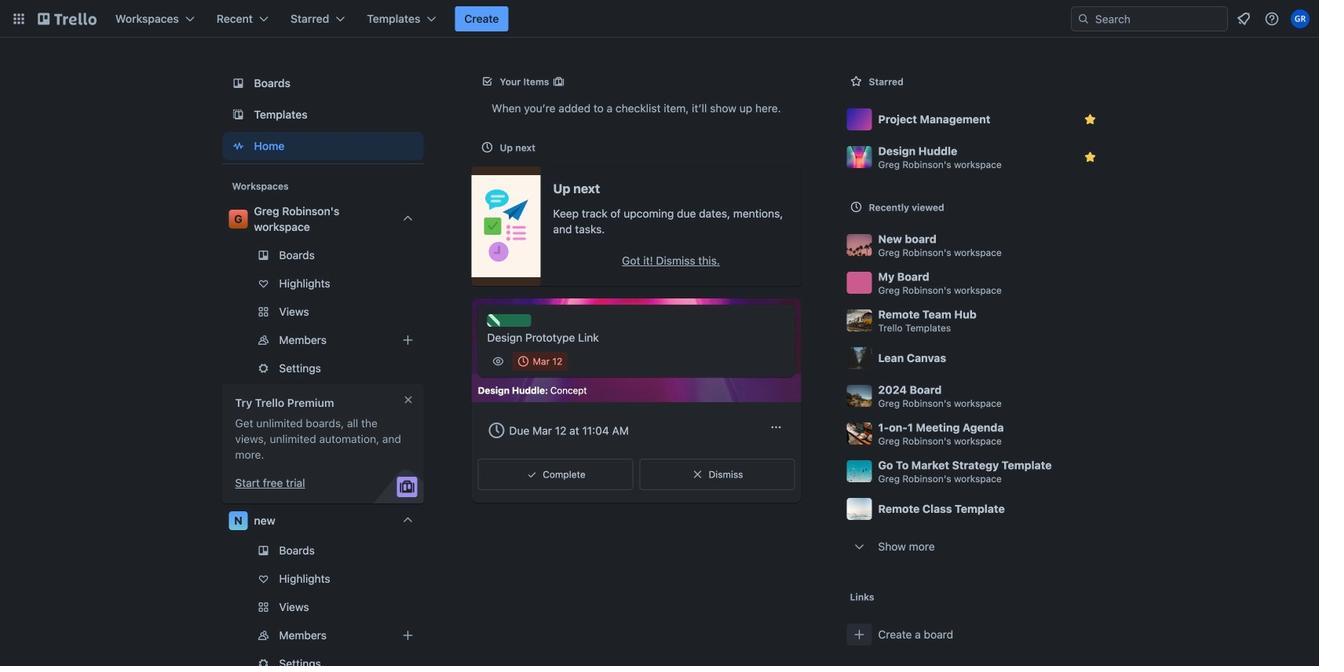 Task type: vqa. For each thing, say whether or not it's contained in the screenshot.
Open information menu image
yes



Task type: describe. For each thing, give the bounding box(es) containing it.
color: green, title: none image
[[487, 314, 531, 327]]

back to home image
[[38, 6, 97, 31]]

home image
[[229, 137, 248, 156]]

search image
[[1078, 13, 1090, 25]]

click to unstar design huddle . it will be removed from your starred list. image
[[1083, 149, 1099, 165]]

click to unstar project management. it will be removed from your starred list. image
[[1083, 112, 1099, 127]]



Task type: locate. For each thing, give the bounding box(es) containing it.
board image
[[229, 74, 248, 93]]

Search field
[[1090, 8, 1228, 30]]

greg robinson (gregrobinson96) image
[[1291, 9, 1310, 28]]

primary element
[[0, 0, 1320, 38]]

template board image
[[229, 105, 248, 124]]

open information menu image
[[1265, 11, 1280, 27]]

add image
[[399, 331, 418, 350]]

0 notifications image
[[1235, 9, 1254, 28]]

add image
[[399, 626, 418, 645]]



